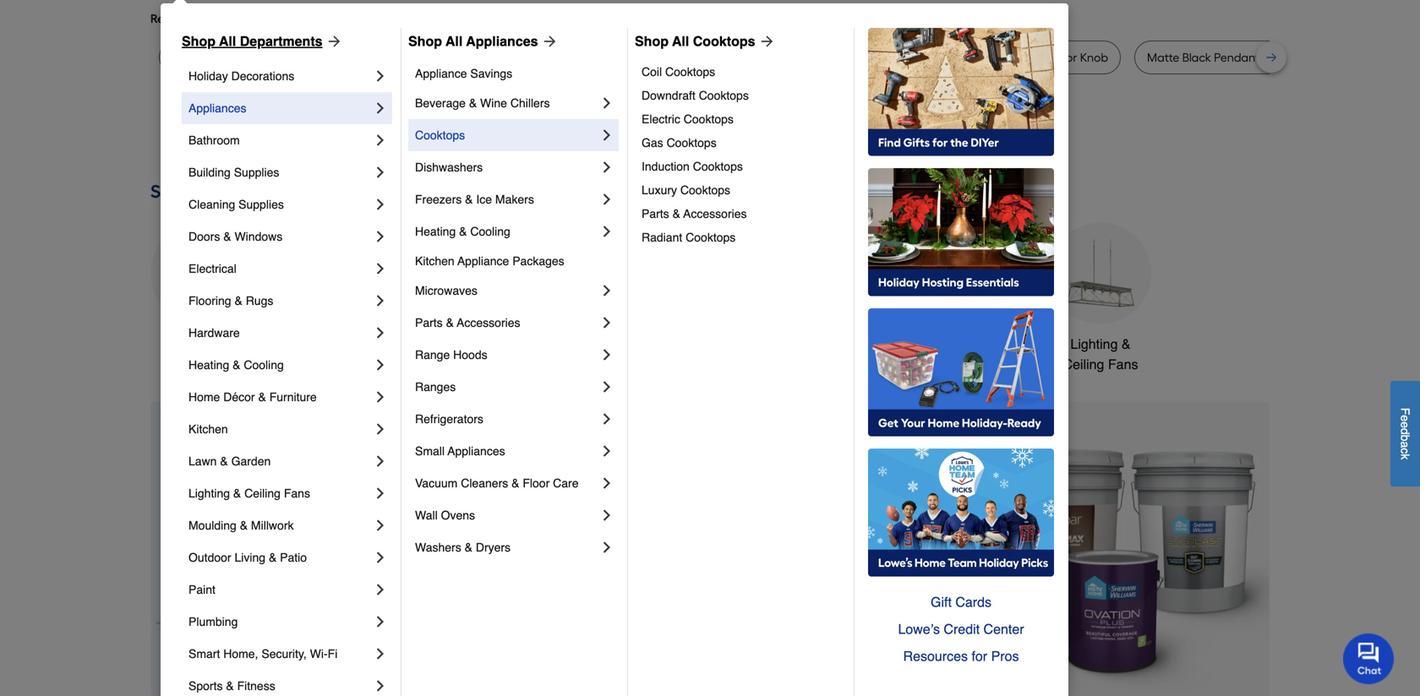 Task type: vqa. For each thing, say whether or not it's contained in the screenshot.
Home
yes



Task type: locate. For each thing, give the bounding box(es) containing it.
refrigerators
[[415, 413, 484, 426]]

home,
[[223, 648, 258, 661]]

0 horizontal spatial kitchen
[[189, 423, 228, 436]]

parts & accessories link up hoods
[[415, 307, 599, 339]]

home inside button
[[974, 337, 1011, 352]]

light up downdraft cooktops link
[[749, 50, 776, 65]]

0 horizontal spatial heating & cooling
[[189, 359, 284, 372]]

induction cooktops link
[[642, 155, 842, 178]]

pendant down the shop all cooktops
[[701, 50, 746, 65]]

freezers
[[415, 193, 462, 206]]

electrical
[[189, 262, 237, 276]]

chevron right image for wall ovens link
[[599, 507, 616, 524]]

2 vertical spatial kitchen
[[189, 423, 228, 436]]

shop all appliances
[[408, 33, 538, 49]]

1 horizontal spatial heating & cooling
[[415, 225, 511, 238]]

0 vertical spatial heating
[[415, 225, 456, 238]]

0 horizontal spatial smart
[[189, 648, 220, 661]]

accessories down microwaves link in the left top of the page
[[457, 316, 521, 330]]

bathroom inside bathroom link
[[189, 134, 240, 147]]

cleaning supplies link
[[189, 189, 372, 221]]

black right matte
[[1183, 50, 1212, 65]]

0 vertical spatial supplies
[[234, 166, 279, 179]]

shop all departments
[[182, 33, 323, 49]]

cooktops for gas cooktops
[[667, 136, 717, 150]]

& for washers & dryers link
[[465, 541, 473, 555]]

1 vertical spatial home
[[189, 391, 220, 404]]

supplies
[[234, 166, 279, 179], [239, 198, 284, 211]]

home
[[974, 337, 1011, 352], [189, 391, 220, 404]]

heating & cooling down freezers & ice makers
[[415, 225, 511, 238]]

chevron right image
[[372, 68, 389, 85], [599, 95, 616, 112], [372, 100, 389, 117], [372, 132, 389, 149], [372, 260, 389, 277], [599, 315, 616, 332], [372, 325, 389, 342], [599, 347, 616, 364], [599, 379, 616, 396], [372, 453, 389, 470], [599, 475, 616, 492], [599, 540, 616, 556], [372, 614, 389, 631], [372, 678, 389, 695]]

2 shop from the left
[[408, 33, 442, 49]]

doors & windows
[[189, 230, 283, 244]]

supplies up "cleaning supplies"
[[234, 166, 279, 179]]

small appliances link
[[415, 436, 599, 468]]

0 vertical spatial lighting
[[1071, 337, 1118, 352]]

cooktops for downdraft cooktops
[[699, 89, 749, 102]]

for left pros at bottom
[[972, 649, 988, 665]]

0 vertical spatial parts & accessories
[[642, 207, 747, 221]]

1 vertical spatial supplies
[[239, 198, 284, 211]]

lighting & ceiling fans inside button
[[1064, 337, 1139, 372]]

1 vertical spatial heating
[[189, 359, 229, 372]]

3 shop from the left
[[635, 33, 669, 49]]

home inside "link"
[[189, 391, 220, 404]]

you
[[304, 11, 324, 26]]

appliance inside kitchen appliance packages link
[[458, 255, 509, 268]]

chevron right image for holiday decorations
[[372, 68, 389, 85]]

0 vertical spatial ceiling
[[1064, 357, 1105, 372]]

induction cooktops
[[642, 160, 743, 173]]

1 horizontal spatial smart
[[935, 337, 971, 352]]

0 horizontal spatial lighting
[[189, 487, 230, 501]]

1 vertical spatial lighting
[[189, 487, 230, 501]]

smart for smart home
[[935, 337, 971, 352]]

f e e d b a c k button
[[1391, 381, 1421, 487]]

0 horizontal spatial fans
[[284, 487, 310, 501]]

1 horizontal spatial fans
[[1109, 357, 1139, 372]]

4 light from the left
[[749, 50, 776, 65]]

appliance up beverage on the left top of page
[[415, 67, 467, 80]]

appliances up cleaners on the bottom
[[448, 445, 505, 458]]

arrow right image
[[323, 33, 343, 50], [538, 33, 559, 50], [756, 33, 776, 50], [1239, 550, 1256, 567]]

care
[[553, 477, 579, 491]]

& for heating & cooling link to the top
[[459, 225, 467, 238]]

get your home holiday-ready. image
[[869, 309, 1055, 437]]

1 vertical spatial fans
[[284, 487, 310, 501]]

uolfin
[[172, 50, 203, 65]]

1 horizontal spatial shop
[[408, 33, 442, 49]]

smart
[[935, 337, 971, 352], [189, 648, 220, 661]]

smart home, security, wi-fi link
[[189, 639, 372, 671]]

cooktops down coil cooktops link
[[699, 89, 749, 102]]

0 horizontal spatial parts & accessories
[[415, 316, 521, 330]]

scroll to item #2 image
[[815, 668, 855, 674]]

wine
[[480, 96, 507, 110]]

faucet
[[497, 50, 534, 65]]

all for cooktops
[[672, 33, 690, 49]]

for
[[287, 11, 302, 26], [272, 50, 288, 65], [779, 50, 796, 65], [972, 649, 988, 665]]

chevron right image for small appliances link
[[599, 443, 616, 460]]

black down shop all appliances
[[465, 50, 494, 65]]

cooktops down shop 25 days of deals by category image
[[686, 231, 736, 244]]

supplies up windows
[[239, 198, 284, 211]]

2 horizontal spatial shop
[[635, 33, 669, 49]]

0 horizontal spatial parts
[[415, 316, 443, 330]]

parts & accessories up the radiant cooktops
[[642, 207, 747, 221]]

cooktops for electric cooktops
[[684, 112, 734, 126]]

chillers
[[511, 96, 550, 110]]

light left cluster
[[1263, 50, 1290, 65]]

chevron right image for sports & fitness
[[372, 678, 389, 695]]

chevron right image for kitchen 'link'
[[372, 421, 389, 438]]

lawn & garden
[[189, 455, 271, 469]]

0 horizontal spatial home
[[189, 391, 220, 404]]

cooling up the kitchen appliance packages at the left of the page
[[471, 225, 511, 238]]

0 vertical spatial decorations
[[231, 69, 295, 83]]

1 horizontal spatial lighting
[[1071, 337, 1118, 352]]

& for moulding & millwork link at left
[[240, 519, 248, 533]]

free same-day delivery when you order 1 gallon or more of paint by 2 p m. image
[[451, 402, 1270, 697]]

interior door knob
[[1011, 50, 1109, 65]]

all down "recommended searches for you"
[[219, 33, 236, 49]]

ovens
[[441, 509, 475, 523]]

bathroom link
[[189, 124, 372, 156]]

parts & accessories
[[642, 207, 747, 221], [415, 316, 521, 330]]

interior
[[1011, 50, 1049, 65]]

kitchen
[[799, 50, 839, 65]]

cooling up home décor & furniture
[[244, 359, 284, 372]]

pendant
[[701, 50, 746, 65], [1215, 50, 1260, 65]]

supplies for building supplies
[[234, 166, 279, 179]]

1 vertical spatial parts & accessories
[[415, 316, 521, 330]]

decorations down christmas on the left of the page
[[422, 357, 494, 372]]

for left kitchen
[[779, 50, 796, 65]]

decorations
[[231, 69, 295, 83], [422, 357, 494, 372]]

red light fixture
[[573, 50, 662, 65]]

0 horizontal spatial lighting & ceiling fans
[[189, 487, 310, 501]]

1 horizontal spatial lighting & ceiling fans
[[1064, 337, 1139, 372]]

1 vertical spatial lighting & ceiling fans
[[189, 487, 310, 501]]

& for lighting & ceiling fans link
[[233, 487, 241, 501]]

chevron right image for building supplies link
[[372, 164, 389, 181]]

2 horizontal spatial kitchen
[[538, 337, 584, 352]]

sports & fitness
[[189, 680, 275, 693]]

1 vertical spatial kitchen
[[538, 337, 584, 352]]

0 vertical spatial cooling
[[471, 225, 511, 238]]

chevron right image for plumbing
[[372, 614, 389, 631]]

1 all from the left
[[219, 33, 236, 49]]

1 horizontal spatial heating
[[415, 225, 456, 238]]

fitness
[[237, 680, 275, 693]]

gift cards link
[[869, 589, 1055, 617]]

1 vertical spatial heating & cooling
[[189, 359, 284, 372]]

decorations down light for ceiling
[[231, 69, 295, 83]]

cooktops down induction cooktops
[[681, 184, 731, 197]]

1 horizontal spatial home
[[974, 337, 1011, 352]]

1 horizontal spatial bathroom
[[815, 337, 873, 352]]

ice
[[476, 193, 492, 206]]

cooktops down downdraft cooktops
[[684, 112, 734, 126]]

3 all from the left
[[672, 33, 690, 49]]

e up b
[[1399, 422, 1413, 429]]

fans inside button
[[1109, 357, 1139, 372]]

1 horizontal spatial heating & cooling link
[[415, 216, 599, 248]]

cooktops for induction cooktops
[[693, 160, 743, 173]]

1 horizontal spatial kitchen
[[415, 255, 455, 268]]

1 horizontal spatial accessories
[[684, 207, 747, 221]]

cooktops for coil cooktops
[[666, 65, 716, 79]]

heating
[[415, 225, 456, 238], [189, 359, 229, 372]]

1 vertical spatial ceiling
[[245, 487, 281, 501]]

appliances down flooring
[[168, 337, 234, 352]]

radiant
[[642, 231, 683, 244]]

1 horizontal spatial parts & accessories link
[[642, 202, 842, 226]]

cooktops up downdraft cooktops
[[666, 65, 716, 79]]

parts & accessories for bottom parts & accessories link
[[415, 316, 521, 330]]

smart home
[[935, 337, 1011, 352]]

0 vertical spatial parts
[[642, 207, 670, 221]]

arrow right image inside shop all appliances link
[[538, 33, 559, 50]]

all for departments
[[219, 33, 236, 49]]

cooktops
[[693, 33, 756, 49], [666, 65, 716, 79], [699, 89, 749, 102], [684, 112, 734, 126], [415, 129, 465, 142], [667, 136, 717, 150], [693, 160, 743, 173], [681, 184, 731, 197], [686, 231, 736, 244]]

1 horizontal spatial parts & accessories
[[642, 207, 747, 221]]

chat invite button image
[[1344, 634, 1395, 685]]

2 black from the left
[[1183, 50, 1212, 65]]

range
[[415, 348, 450, 362]]

& for beverage & wine chillers link
[[469, 96, 477, 110]]

for inside resources for pros link
[[972, 649, 988, 665]]

washers
[[415, 541, 462, 555]]

1 horizontal spatial parts
[[642, 207, 670, 221]]

lighting & ceiling fans
[[1064, 337, 1139, 372], [189, 487, 310, 501]]

accessories
[[684, 207, 747, 221], [457, 316, 521, 330]]

e up the d
[[1399, 415, 1413, 422]]

0 vertical spatial accessories
[[684, 207, 747, 221]]

christmas
[[428, 337, 489, 352]]

0 vertical spatial smart
[[935, 337, 971, 352]]

1 shop from the left
[[182, 33, 216, 49]]

kitchen up lawn
[[189, 423, 228, 436]]

0 horizontal spatial black
[[465, 50, 494, 65]]

paint
[[189, 584, 216, 597]]

parts
[[642, 207, 670, 221], [415, 316, 443, 330]]

kitchen for kitchen appliance packages
[[415, 255, 455, 268]]

0 horizontal spatial ceiling
[[245, 487, 281, 501]]

bathroom inside bathroom button
[[815, 337, 873, 352]]

appliance savings link
[[415, 60, 616, 87]]

shop 25 days of deals by category image
[[151, 178, 1270, 206]]

chevron right image for microwaves link in the left top of the page
[[599, 282, 616, 299]]

appliances
[[466, 33, 538, 49], [189, 101, 247, 115], [168, 337, 234, 352], [448, 445, 505, 458]]

heating down freezers
[[415, 225, 456, 238]]

kitchen inside button
[[538, 337, 584, 352]]

0 vertical spatial kitchen
[[415, 255, 455, 268]]

0 horizontal spatial shop
[[182, 33, 216, 49]]

1 vertical spatial smart
[[189, 648, 220, 661]]

shop for shop all appliances
[[408, 33, 442, 49]]

0 vertical spatial lighting & ceiling fans
[[1064, 337, 1139, 372]]

kitchen left the faucets
[[538, 337, 584, 352]]

1 horizontal spatial ceiling
[[1064, 357, 1105, 372]]

wall ovens link
[[415, 500, 599, 532]]

0 horizontal spatial cooling
[[244, 359, 284, 372]]

0 horizontal spatial pendant
[[701, 50, 746, 65]]

kitchen up the microwaves
[[415, 255, 455, 268]]

1 horizontal spatial decorations
[[422, 357, 494, 372]]

lowe's home team holiday picks. image
[[869, 449, 1055, 578]]

moulding
[[189, 519, 237, 533]]

appliances inside button
[[168, 337, 234, 352]]

light right foyer
[[399, 50, 426, 65]]

chevron right image for freezers & ice makers link
[[599, 191, 616, 208]]

2 light from the left
[[399, 50, 426, 65]]

2 all from the left
[[446, 33, 463, 49]]

light right red
[[596, 50, 623, 65]]

1 vertical spatial appliance
[[458, 255, 509, 268]]

5 light from the left
[[1263, 50, 1290, 65]]

pendant right matte
[[1215, 50, 1260, 65]]

chevron right image
[[599, 127, 616, 144], [599, 159, 616, 176], [372, 164, 389, 181], [599, 191, 616, 208], [372, 196, 389, 213], [599, 223, 616, 240], [372, 228, 389, 245], [599, 282, 616, 299], [372, 293, 389, 310], [372, 357, 389, 374], [372, 389, 389, 406], [599, 411, 616, 428], [372, 421, 389, 438], [599, 443, 616, 460], [372, 485, 389, 502], [599, 507, 616, 524], [372, 518, 389, 535], [372, 550, 389, 567], [372, 582, 389, 599], [372, 646, 389, 663]]

appliance up microwaves link in the left top of the page
[[458, 255, 509, 268]]

0 vertical spatial heating & cooling
[[415, 225, 511, 238]]

shop up fixture
[[635, 33, 669, 49]]

2 horizontal spatial all
[[672, 33, 690, 49]]

cleaners
[[461, 477, 508, 491]]

1 horizontal spatial all
[[446, 33, 463, 49]]

heating & cooling link down "makers"
[[415, 216, 599, 248]]

0 vertical spatial fans
[[1109, 357, 1139, 372]]

chevron right image for washers & dryers
[[599, 540, 616, 556]]

1 e from the top
[[1399, 415, 1413, 422]]

resources
[[904, 649, 968, 665]]

parts & accessories up christmas on the left of the page
[[415, 316, 521, 330]]

1 vertical spatial bathroom
[[815, 337, 873, 352]]

cooktops up shop 25 days of deals by category image
[[693, 160, 743, 173]]

shop up foyer light
[[408, 33, 442, 49]]

& for 'lawn & garden' link on the bottom of the page
[[220, 455, 228, 469]]

light down shop all departments
[[242, 50, 269, 65]]

parts down luxury
[[642, 207, 670, 221]]

chevron right image for appliances
[[372, 100, 389, 117]]

all up appliance savings
[[446, 33, 463, 49]]

1 vertical spatial parts & accessories link
[[415, 307, 599, 339]]

vacuum cleaners & floor care link
[[415, 468, 599, 500]]

radiant cooktops link
[[642, 226, 842, 249]]

chevron right image for doors & windows link
[[372, 228, 389, 245]]

0 horizontal spatial heating & cooling link
[[189, 349, 372, 381]]

holiday
[[189, 69, 228, 83]]

chevron right image for lawn & garden
[[372, 453, 389, 470]]

shop up uolfin
[[182, 33, 216, 49]]

heating down hardware
[[189, 359, 229, 372]]

0 vertical spatial home
[[974, 337, 1011, 352]]

cooktops up induction cooktops
[[667, 136, 717, 150]]

1 vertical spatial accessories
[[457, 316, 521, 330]]

0 vertical spatial bathroom
[[189, 134, 240, 147]]

searches
[[234, 11, 284, 26]]

parts & accessories link down the induction cooktops link
[[642, 202, 842, 226]]

gift
[[931, 595, 952, 611]]

0 vertical spatial parts & accessories link
[[642, 202, 842, 226]]

chevron right image for the refrigerators link
[[599, 411, 616, 428]]

building supplies link
[[189, 156, 372, 189]]

foyer
[[367, 50, 396, 65]]

building
[[189, 166, 231, 179]]

0 vertical spatial appliance
[[415, 67, 467, 80]]

accessories down shop 25 days of deals by category image
[[684, 207, 747, 221]]

decorations inside christmas decorations button
[[422, 357, 494, 372]]

ceiling inside button
[[1064, 357, 1105, 372]]

bathroom button
[[793, 223, 895, 355]]

arrow right image for shop all departments
[[323, 33, 343, 50]]

lowe's wishes you and your family a happy hanukkah. image
[[151, 118, 1270, 161]]

1 horizontal spatial black
[[1183, 50, 1212, 65]]

fixture
[[626, 50, 662, 65]]

chevron right image for parts & accessories
[[599, 315, 616, 332]]

supplies for cleaning supplies
[[239, 198, 284, 211]]

credit
[[944, 622, 980, 638]]

packages
[[513, 255, 565, 268]]

freezers & ice makers
[[415, 193, 534, 206]]

all up coil cooktops
[[672, 33, 690, 49]]

smart inside button
[[935, 337, 971, 352]]

3 light from the left
[[596, 50, 623, 65]]

decorations inside holiday decorations link
[[231, 69, 295, 83]]

0 horizontal spatial parts & accessories link
[[415, 307, 599, 339]]

electric
[[642, 112, 681, 126]]

shop for shop all cooktops
[[635, 33, 669, 49]]

for left "you"
[[287, 11, 302, 26]]

parts up range
[[415, 316, 443, 330]]

beverage & wine chillers
[[415, 96, 550, 110]]

coil cooktops link
[[642, 60, 842, 84]]

1 vertical spatial heating & cooling link
[[189, 349, 372, 381]]

1 horizontal spatial cooling
[[471, 225, 511, 238]]

heating & cooling up décor at the left of page
[[189, 359, 284, 372]]

1 horizontal spatial pendant
[[1215, 50, 1260, 65]]

smart home button
[[922, 223, 1023, 355]]

0 horizontal spatial all
[[219, 33, 236, 49]]

heating & cooling link up furniture
[[189, 349, 372, 381]]

c
[[1399, 448, 1413, 454]]

arrow right image inside shop all cooktops link
[[756, 33, 776, 50]]

1 pendant from the left
[[701, 50, 746, 65]]

0 horizontal spatial decorations
[[231, 69, 295, 83]]

chevron right image for the cooktops link at the top left
[[599, 127, 616, 144]]

smart for smart home, security, wi-fi
[[189, 648, 220, 661]]

shop all cooktops link
[[635, 31, 776, 52]]

1 vertical spatial cooling
[[244, 359, 284, 372]]

cleaning supplies
[[189, 198, 284, 211]]

arrow right image inside shop all departments link
[[323, 33, 343, 50]]

0 horizontal spatial bathroom
[[189, 134, 240, 147]]

1 vertical spatial decorations
[[422, 357, 494, 372]]

lawn & garden link
[[189, 446, 372, 478]]



Task type: describe. For each thing, give the bounding box(es) containing it.
moulding & millwork link
[[189, 510, 372, 542]]

light for foyer light
[[399, 50, 426, 65]]

& inside lighting & ceiling fans
[[1122, 337, 1131, 352]]

0 vertical spatial heating & cooling link
[[415, 216, 599, 248]]

chevron right image for paint 'link'
[[372, 582, 389, 599]]

living
[[235, 551, 266, 565]]

chevron right image for flooring & rugs link
[[372, 293, 389, 310]]

1 vertical spatial parts
[[415, 316, 443, 330]]

kitchen faucets button
[[536, 223, 638, 355]]

building supplies
[[189, 166, 279, 179]]

arrow right image for shop all cooktops
[[756, 33, 776, 50]]

arrow left image
[[465, 550, 482, 567]]

island
[[841, 50, 874, 65]]

arrow right image for shop all appliances
[[538, 33, 559, 50]]

outdoor
[[189, 551, 231, 565]]

chevron right image for moulding & millwork link at left
[[372, 518, 389, 535]]

d
[[1399, 429, 1413, 435]]

& for parts & accessories link to the top
[[673, 207, 681, 221]]

beverage
[[415, 96, 466, 110]]

ceiling
[[291, 50, 328, 65]]

savings
[[471, 67, 513, 80]]

cooktops for radiant cooktops
[[686, 231, 736, 244]]

lawn
[[189, 455, 217, 469]]

appliance savings
[[415, 67, 513, 80]]

matte
[[1148, 50, 1180, 65]]

kitchen for kitchen faucets
[[538, 337, 584, 352]]

light for pendant light for kitchen island
[[749, 50, 776, 65]]

recommended searches for you heading
[[151, 10, 1270, 27]]

cooktops for luxury cooktops
[[681, 184, 731, 197]]

electric cooktops link
[[642, 107, 842, 131]]

find gifts for the diyer. image
[[869, 28, 1055, 156]]

kitchen link
[[189, 414, 372, 446]]

paint link
[[189, 574, 372, 606]]

hoods
[[453, 348, 488, 362]]

chevron right image for bathroom
[[372, 132, 389, 149]]

ranges
[[415, 381, 456, 394]]

& for flooring & rugs link
[[235, 294, 243, 308]]

chevron right image for ranges
[[599, 379, 616, 396]]

recommended searches for you
[[151, 11, 324, 26]]

luxury cooktops link
[[642, 178, 842, 202]]

& for freezers & ice makers link
[[465, 193, 473, 206]]

1 black from the left
[[465, 50, 494, 65]]

k
[[1399, 454, 1413, 460]]

cluster
[[1293, 50, 1331, 65]]

faucets
[[587, 337, 635, 352]]

downdraft
[[642, 89, 696, 102]]

decorations for christmas
[[422, 357, 494, 372]]

shop all departments link
[[182, 31, 343, 52]]

parts & accessories for parts & accessories link to the top
[[642, 207, 747, 221]]

all for appliances
[[446, 33, 463, 49]]

chevron right image for hardware
[[372, 325, 389, 342]]

cooktops down beverage on the left top of page
[[415, 129, 465, 142]]

chevron right image for electrical
[[372, 260, 389, 277]]

holiday decorations link
[[189, 60, 372, 92]]

shop all cooktops
[[635, 33, 756, 49]]

luxury
[[642, 184, 677, 197]]

cards
[[956, 595, 992, 611]]

cooktops link
[[415, 119, 599, 151]]

chevron right image for "home décor & furniture" "link"
[[372, 389, 389, 406]]

& for the left heating & cooling link
[[233, 359, 241, 372]]

holiday hosting essentials. image
[[869, 168, 1055, 297]]

sports
[[189, 680, 223, 693]]

gift cards
[[931, 595, 992, 611]]

wall
[[415, 509, 438, 523]]

b
[[1399, 435, 1413, 442]]

chevron right image for lighting & ceiling fans link
[[372, 485, 389, 502]]

0 horizontal spatial accessories
[[457, 316, 521, 330]]

lowe's credit center link
[[869, 617, 1055, 644]]

patio
[[280, 551, 307, 565]]

appliance inside appliance savings link
[[415, 67, 467, 80]]

flooring & rugs
[[189, 294, 273, 308]]

chevron right image for outdoor living & patio link
[[372, 550, 389, 567]]

knob
[[1081, 50, 1109, 65]]

dryers
[[476, 541, 511, 555]]

kitchen inside 'link'
[[189, 423, 228, 436]]

& for sports & fitness link
[[226, 680, 234, 693]]

microwaves
[[415, 284, 478, 298]]

cooktops down recommended searches for you heading
[[693, 33, 756, 49]]

kitchen appliance packages link
[[415, 248, 616, 275]]

downdraft cooktops
[[642, 89, 749, 102]]

home décor & furniture link
[[189, 381, 372, 414]]

electric cooktops
[[642, 112, 734, 126]]

1 light from the left
[[242, 50, 269, 65]]

fi
[[328, 648, 338, 661]]

a
[[1399, 442, 1413, 448]]

makers
[[496, 193, 534, 206]]

microwaves link
[[415, 275, 599, 307]]

sports & fitness link
[[189, 671, 372, 697]]

2 e from the top
[[1399, 422, 1413, 429]]

chevron right image for range hoods
[[599, 347, 616, 364]]

& for bottom parts & accessories link
[[446, 316, 454, 330]]

& inside "link"
[[258, 391, 266, 404]]

kitchen appliance packages
[[415, 255, 565, 268]]

appliances link
[[189, 92, 372, 124]]

0 horizontal spatial heating
[[189, 359, 229, 372]]

for down departments
[[272, 50, 288, 65]]

25 days of deals. don't miss deals every day. same-day delivery on in-stock orders placed by 2 p m. image
[[151, 402, 424, 697]]

vacuum cleaners & floor care
[[415, 477, 579, 491]]

coil
[[642, 65, 662, 79]]

refrigerators link
[[415, 403, 599, 436]]

gas cooktops link
[[642, 131, 842, 155]]

christmas decorations
[[422, 337, 494, 372]]

smart home, security, wi-fi
[[189, 648, 338, 661]]

appliances down holiday
[[189, 101, 247, 115]]

range hoods
[[415, 348, 488, 362]]

pendant light for kitchen island
[[701, 50, 874, 65]]

light for red light fixture
[[596, 50, 623, 65]]

décor
[[223, 391, 255, 404]]

wall ovens
[[415, 509, 475, 523]]

lowe's
[[899, 622, 940, 638]]

decorations for holiday
[[231, 69, 295, 83]]

holiday decorations
[[189, 69, 295, 83]]

resources for pros link
[[869, 644, 1055, 671]]

luxury cooktops
[[642, 184, 731, 197]]

chevron right image for dishwashers link
[[599, 159, 616, 176]]

ranges link
[[415, 371, 599, 403]]

christmas decorations button
[[408, 223, 509, 375]]

cleaning
[[189, 198, 235, 211]]

chevron right image for smart home, security, wi-fi link
[[372, 646, 389, 663]]

chevron right image for vacuum cleaners & floor care
[[599, 475, 616, 492]]

lighting inside button
[[1071, 337, 1118, 352]]

resources for pros
[[904, 649, 1019, 665]]

radiant cooktops
[[642, 231, 736, 244]]

door
[[1052, 50, 1078, 65]]

small appliances
[[415, 445, 505, 458]]

wi-
[[310, 648, 328, 661]]

gas
[[642, 136, 664, 150]]

chevron right image for beverage & wine chillers
[[599, 95, 616, 112]]

garden
[[231, 455, 271, 469]]

induction
[[642, 160, 690, 173]]

hardware link
[[189, 317, 372, 349]]

shop for shop all departments
[[182, 33, 216, 49]]

chevron right image for the 'cleaning supplies' link
[[372, 196, 389, 213]]

for inside recommended searches for you heading
[[287, 11, 302, 26]]

appliances up black faucet
[[466, 33, 538, 49]]

dishwashers
[[415, 161, 483, 174]]

small
[[415, 445, 445, 458]]

& for doors & windows link
[[223, 230, 231, 244]]

2 pendant from the left
[[1215, 50, 1260, 65]]

doors
[[189, 230, 220, 244]]

rugs
[[246, 294, 273, 308]]



